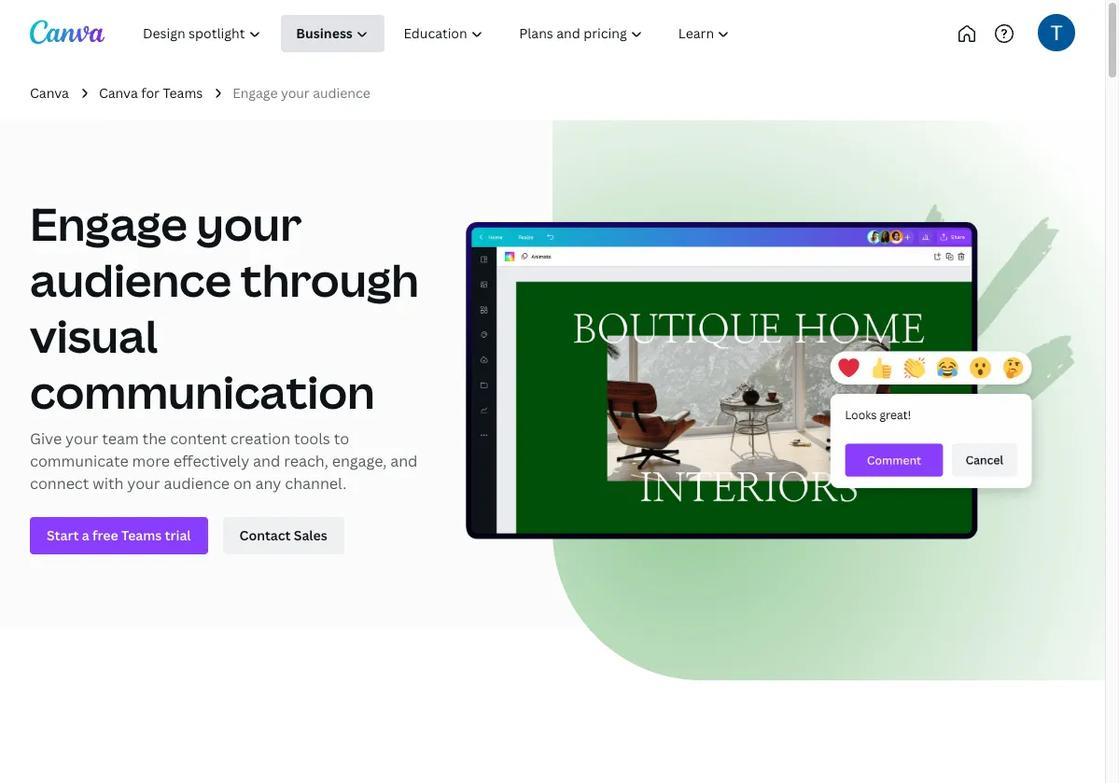 Task type: describe. For each thing, give the bounding box(es) containing it.
through
[[241, 250, 419, 310]]

with
[[93, 474, 124, 494]]

audience for engage your audience through visual communication give your team the content creation tools to communicate more effectively and reach, engage, and connect with your audience on any channel.
[[30, 250, 232, 310]]

on
[[233, 474, 252, 494]]

engage for engage your audience through visual communication give your team the content creation tools to communicate more effectively and reach, engage, and connect with your audience on any channel.
[[30, 194, 187, 254]]

engage your audience through visual communication give your team the content creation tools to communicate more effectively and reach, engage, and connect with your audience on any channel.
[[30, 194, 419, 494]]

engage your audience
[[233, 84, 371, 102]]

the
[[142, 429, 167, 450]]

audience for engage your audience
[[313, 84, 371, 102]]

2 and from the left
[[391, 451, 418, 472]]

canva link
[[30, 83, 69, 104]]

connect
[[30, 474, 89, 494]]

communication
[[30, 362, 375, 422]]

2 vertical spatial audience
[[164, 474, 230, 494]]

to
[[334, 429, 349, 450]]

engage,
[[332, 451, 387, 472]]

canva for teams link
[[99, 83, 203, 104]]

for
[[141, 84, 160, 102]]

top level navigation element
[[127, 15, 810, 52]]

creation
[[231, 429, 290, 450]]



Task type: vqa. For each thing, say whether or not it's contained in the screenshot.
with
yes



Task type: locate. For each thing, give the bounding box(es) containing it.
reach,
[[284, 451, 329, 472]]

tools
[[294, 429, 330, 450]]

1 canva from the left
[[30, 84, 69, 102]]

visual
[[30, 306, 158, 366]]

canva for teams
[[99, 84, 203, 102]]

engage for engage your audience
[[233, 84, 278, 102]]

0 horizontal spatial engage
[[30, 194, 187, 254]]

audience
[[313, 84, 371, 102], [30, 250, 232, 310], [164, 474, 230, 494]]

more
[[132, 451, 170, 472]]

foreground image - engage your audience image
[[466, 204, 1076, 547]]

teams
[[163, 84, 203, 102]]

0 horizontal spatial and
[[253, 451, 280, 472]]

any
[[255, 474, 281, 494]]

team
[[102, 429, 139, 450]]

1 vertical spatial engage
[[30, 194, 187, 254]]

canva
[[30, 84, 69, 102], [99, 84, 138, 102]]

and up any
[[253, 451, 280, 472]]

frame 10288828 (4) image
[[553, 121, 1106, 681]]

engage inside 'engage your audience through visual communication give your team the content creation tools to communicate more effectively and reach, engage, and connect with your audience on any channel.'
[[30, 194, 187, 254]]

0 vertical spatial engage
[[233, 84, 278, 102]]

effectively
[[173, 451, 250, 472]]

and
[[253, 451, 280, 472], [391, 451, 418, 472]]

give
[[30, 429, 62, 450]]

canva for canva for teams
[[99, 84, 138, 102]]

1 and from the left
[[253, 451, 280, 472]]

communicate
[[30, 451, 129, 472]]

0 horizontal spatial canva
[[30, 84, 69, 102]]

and right "engage,"
[[391, 451, 418, 472]]

your
[[281, 84, 310, 102], [197, 194, 302, 254], [65, 429, 98, 450], [127, 474, 160, 494]]

0 vertical spatial audience
[[313, 84, 371, 102]]

1 horizontal spatial and
[[391, 451, 418, 472]]

canva for canva
[[30, 84, 69, 102]]

content
[[170, 429, 227, 450]]

channel.
[[285, 474, 347, 494]]

1 horizontal spatial engage
[[233, 84, 278, 102]]

engage
[[233, 84, 278, 102], [30, 194, 187, 254]]

1 vertical spatial audience
[[30, 250, 232, 310]]

1 horizontal spatial canva
[[99, 84, 138, 102]]

2 canva from the left
[[99, 84, 138, 102]]



